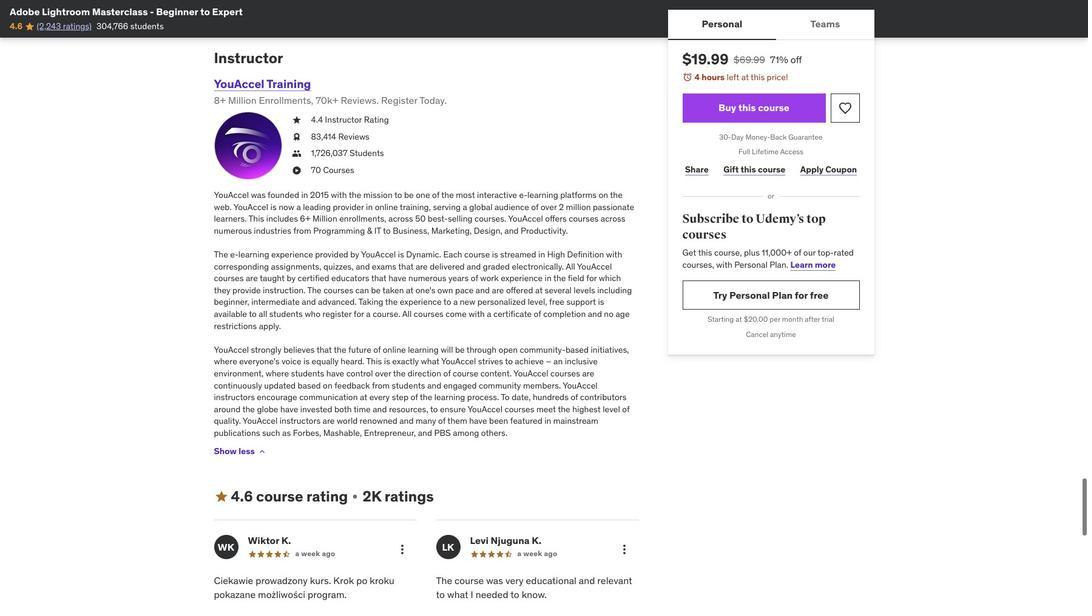 Task type: vqa. For each thing, say whether or not it's contained in the screenshot.
first week
yes



Task type: locate. For each thing, give the bounding box(es) containing it.
online down mission
[[375, 201, 398, 212]]

medium image
[[214, 489, 229, 504]]

what inside the youaccel strongly believes that the future of online learning will be through open community-based initiatives, where everyone's voice is equally heard. this is exactly what youaccel strives to achieve – an inclusive environment, where students have control over the direction of course content. youaccel courses are continuously updated based on feedback from students and engaged community members. youaccel instructors encourage communication at every step of the learning process. to date, hundreds of contributors around the globe have invested both time and resources, to ensure youaccel courses meet the highest level of quality. youaccel instructors are world renowned and many of them have been featured in mainstream publications such as forbes, mashable, entrepreneur, and pbs among others.
[[421, 356, 440, 367]]

xsmall image left 2k
[[351, 492, 360, 502]]

1 horizontal spatial the
[[308, 285, 322, 296]]

wiktor k.
[[248, 535, 291, 547]]

guarantee
[[789, 132, 823, 141]]

mashable,
[[324, 428, 362, 438]]

ago up kurs.
[[322, 549, 335, 558]]

or
[[768, 191, 775, 201]]

is up no
[[598, 297, 605, 308]]

youaccel training 8+ million enrollments, 70k+ reviews. register today.
[[214, 76, 447, 106]]

this right the gift
[[741, 164, 757, 175]]

be up taking
[[371, 285, 381, 296]]

1 vertical spatial for
[[795, 289, 808, 301]]

from inside youaccel was founded in 2015 with the mission to be one of the most interactive e-learning platforms on the web. youaccel is now a leading provider in online training, serving a global audience of over 2 million passionate learners. this includes 6+ million enrollments, across 50 best-selling courses. youaccel offers courses across numerous industries from programming & it to business, marketing, design, and productivity.
[[294, 225, 311, 236]]

1 horizontal spatial 4.6
[[231, 487, 253, 506]]

levels
[[574, 285, 596, 296]]

0 horizontal spatial a week ago
[[295, 549, 335, 558]]

2 a week ago from the left
[[518, 549, 558, 558]]

2 vertical spatial experience
[[400, 297, 442, 308]]

0 vertical spatial from
[[294, 225, 311, 236]]

off
[[791, 53, 803, 66]]

no
[[604, 309, 614, 319]]

own
[[438, 285, 453, 296]]

future
[[349, 344, 372, 355]]

1 horizontal spatial on
[[599, 190, 609, 200]]

was up needed
[[487, 575, 503, 587]]

1 vertical spatial online
[[383, 344, 406, 355]]

as
[[282, 428, 291, 438]]

2 vertical spatial be
[[455, 344, 465, 355]]

in
[[302, 190, 308, 200], [366, 201, 373, 212], [539, 249, 546, 260], [545, 273, 552, 284], [545, 416, 552, 427]]

1 across from the left
[[389, 213, 414, 224]]

over
[[541, 201, 557, 212], [375, 368, 392, 379]]

in down meet
[[545, 416, 552, 427]]

dynamic.
[[407, 249, 442, 260]]

engaged
[[444, 380, 477, 391]]

taken
[[383, 285, 404, 296]]

online inside the youaccel strongly believes that the future of online learning will be through open community-based initiatives, where everyone's voice is equally heard. this is exactly what youaccel strives to achieve – an inclusive environment, where students have control over the direction of course content. youaccel courses are continuously updated based on feedback from students and engaged community members. youaccel instructors encourage communication at every step of the learning process. to date, hundreds of contributors around the globe have invested both time and resources, to ensure youaccel courses meet the highest level of quality. youaccel instructors are world renowned and many of them have been featured in mainstream publications such as forbes, mashable, entrepreneur, and pbs among others.
[[383, 344, 406, 355]]

from inside the youaccel strongly believes that the future of online learning will be through open community-based initiatives, where everyone's voice is equally heard. this is exactly what youaccel strives to achieve – an inclusive environment, where students have control over the direction of course content. youaccel courses are continuously updated based on feedback from students and engaged community members. youaccel instructors encourage communication at every step of the learning process. to date, hundreds of contributors around the globe have invested both time and resources, to ensure youaccel courses meet the highest level of quality. youaccel instructors are world renowned and many of them have been featured in mainstream publications such as forbes, mashable, entrepreneur, and pbs among others.
[[372, 380, 390, 391]]

1 horizontal spatial instructor
[[325, 114, 362, 125]]

time
[[354, 404, 371, 415]]

most
[[456, 190, 475, 200]]

youaccel up exams
[[361, 249, 396, 260]]

of
[[432, 190, 440, 200], [532, 201, 539, 212], [795, 247, 802, 258], [471, 273, 479, 284], [534, 309, 542, 319], [374, 344, 381, 355], [444, 368, 451, 379], [411, 392, 418, 403], [571, 392, 579, 403], [623, 404, 630, 415], [439, 416, 446, 427]]

0 vertical spatial numerous
[[214, 225, 252, 236]]

beginner
[[156, 5, 198, 18]]

0 vertical spatial on
[[599, 190, 609, 200]]

from down '6+ million'
[[294, 225, 311, 236]]

includes
[[266, 213, 298, 224]]

are up provide
[[246, 273, 258, 284]]

course
[[759, 101, 790, 114], [759, 164, 786, 175], [465, 249, 490, 260], [453, 368, 479, 379], [256, 487, 303, 506], [455, 575, 484, 587]]

anytime
[[771, 330, 797, 339]]

on inside youaccel was founded in 2015 with the mission to be one of the most interactive e-learning platforms on the web. youaccel is now a leading provider in online training, serving a global audience of over 2 million passionate learners. this includes 6+ million enrollments, across 50 best-selling courses. youaccel offers courses across numerous industries from programming & it to business, marketing, design, and productivity.
[[599, 190, 609, 200]]

xsmall image left the 83,414
[[292, 131, 302, 143]]

1 horizontal spatial from
[[372, 380, 390, 391]]

0 vertical spatial based
[[566, 344, 589, 355]]

a week ago for levi njuguna k.
[[518, 549, 558, 558]]

the for the course was very educational and relevant to what i needed to know.
[[436, 575, 453, 587]]

2 vertical spatial for
[[354, 309, 364, 319]]

with inside get this course, plus 11,000+ of our top-rated courses, with personal plan.
[[717, 259, 733, 270]]

definition
[[568, 249, 604, 260]]

date,
[[512, 392, 531, 403]]

0 vertical spatial this
[[249, 213, 264, 224]]

online up exactly
[[383, 344, 406, 355]]

learn
[[791, 259, 814, 270]]

1 horizontal spatial week
[[524, 549, 543, 558]]

1 horizontal spatial e-
[[520, 190, 528, 200]]

xsmall image
[[292, 114, 302, 126], [292, 131, 302, 143], [351, 492, 360, 502]]

personalized
[[478, 297, 526, 308]]

and down the resources,
[[400, 416, 414, 427]]

ratings)
[[63, 21, 92, 32]]

to down own
[[444, 297, 452, 308]]

enrollments,
[[340, 213, 387, 224]]

the up heard.
[[334, 344, 347, 355]]

register
[[323, 309, 352, 319]]

with up the provider
[[331, 190, 347, 200]]

personal down plus
[[735, 259, 768, 270]]

mainstream
[[554, 416, 599, 427]]

based up communication
[[298, 380, 321, 391]]

of up pbs
[[439, 416, 446, 427]]

plan
[[773, 289, 793, 301]]

1 vertical spatial be
[[371, 285, 381, 296]]

0 vertical spatial instructors
[[214, 392, 255, 403]]

4.6
[[10, 21, 23, 32], [231, 487, 253, 506]]

2 horizontal spatial be
[[455, 344, 465, 355]]

1 horizontal spatial what
[[448, 588, 469, 600]]

0 vertical spatial experience
[[271, 249, 313, 260]]

1 vertical spatial personal
[[735, 259, 768, 270]]

gift this course
[[724, 164, 786, 175]]

experience up the offered
[[501, 273, 543, 284]]

courses
[[569, 213, 599, 224], [683, 227, 727, 242], [214, 273, 244, 284], [324, 285, 354, 296], [414, 309, 444, 319], [551, 368, 581, 379], [505, 404, 535, 415]]

0 vertical spatial online
[[375, 201, 398, 212]]

where up updated
[[266, 368, 289, 379]]

over right the "control"
[[375, 368, 392, 379]]

1 vertical spatial numerous
[[409, 273, 447, 284]]

learn more
[[791, 259, 836, 270]]

this up the 'industries'
[[249, 213, 264, 224]]

0 vertical spatial for
[[587, 273, 597, 284]]

0 horizontal spatial where
[[214, 356, 237, 367]]

initiatives,
[[591, 344, 630, 355]]

of left our
[[795, 247, 802, 258]]

educational
[[526, 575, 577, 587]]

xsmall image for 4.4 instructor rating
[[292, 114, 302, 126]]

learning up exactly
[[408, 344, 439, 355]]

0 horizontal spatial this
[[249, 213, 264, 224]]

the e-learning experience provided by youaccel is dynamic. each course is streamed in high definition with corresponding assignments, quizzes, and exams that are delivered and graded electronically. all youaccel courses are taught by certified educators that have numerous years of work experience in the field for which they provide instruction. the courses can be taken at one's own pace and are offered at several levels including beginner, intermediate and advanced. taking the experience to a new personalized level, free support is available to all students who register for a course. all courses come with a certificate of completion and no age restrictions apply.
[[214, 249, 632, 331]]

money-
[[746, 132, 771, 141]]

0 horizontal spatial on
[[323, 380, 333, 391]]

for down taking
[[354, 309, 364, 319]]

1 vertical spatial xsmall image
[[292, 131, 302, 143]]

0 vertical spatial 4.6
[[10, 21, 23, 32]]

$69.99
[[734, 53, 766, 66]]

the inside the course was very educational and relevant to what i needed to know.
[[436, 575, 453, 587]]

0 vertical spatial personal
[[702, 18, 743, 30]]

month
[[783, 315, 804, 324]]

on up passionate
[[599, 190, 609, 200]]

tab list
[[668, 10, 875, 40]]

of inside get this course, plus 11,000+ of our top-rated courses, with personal plan.
[[795, 247, 802, 258]]

exams
[[372, 261, 397, 272]]

po
[[357, 575, 368, 587]]

xsmall image for 70 courses
[[292, 165, 302, 176]]

0 horizontal spatial was
[[251, 190, 266, 200]]

process.
[[468, 392, 500, 403]]

1 week from the left
[[301, 549, 320, 558]]

the down exactly
[[393, 368, 406, 379]]

exactly
[[393, 356, 419, 367]]

week for k.
[[301, 549, 320, 558]]

0 vertical spatial what
[[421, 356, 440, 367]]

a week ago
[[295, 549, 335, 558], [518, 549, 558, 558]]

rating
[[307, 487, 348, 506]]

e- up corresponding
[[230, 249, 239, 260]]

0 vertical spatial be
[[404, 190, 414, 200]]

0 horizontal spatial ago
[[322, 549, 335, 558]]

course down lifetime
[[759, 164, 786, 175]]

personal inside personal button
[[702, 18, 743, 30]]

e- inside youaccel was founded in 2015 with the mission to be one of the most interactive e-learning platforms on the web. youaccel is now a leading provider in online training, serving a global audience of over 2 million passionate learners. this includes 6+ million enrollments, across 50 best-selling courses. youaccel offers courses across numerous industries from programming & it to business, marketing, design, and productivity.
[[520, 190, 528, 200]]

to down open
[[505, 356, 513, 367]]

course up graded
[[465, 249, 490, 260]]

a down most
[[463, 201, 468, 212]]

1 horizontal spatial was
[[487, 575, 503, 587]]

a right now
[[297, 201, 301, 212]]

apply
[[801, 164, 824, 175]]

1 k. from the left
[[282, 535, 291, 547]]

pbs
[[435, 428, 451, 438]]

2 k. from the left
[[532, 535, 542, 547]]

apply coupon button
[[798, 157, 860, 182]]

across up business,
[[389, 213, 414, 224]]

course up "engaged"
[[453, 368, 479, 379]]

1 ago from the left
[[322, 549, 335, 558]]

over inside youaccel was founded in 2015 with the mission to be one of the most interactive e-learning platforms on the web. youaccel is now a leading provider in online training, serving a global audience of over 2 million passionate learners. this includes 6+ million enrollments, across 50 best-selling courses. youaccel offers courses across numerous industries from programming & it to business, marketing, design, and productivity.
[[541, 201, 557, 212]]

1 vertical spatial based
[[298, 380, 321, 391]]

one
[[416, 190, 430, 200]]

83,414 reviews
[[311, 131, 370, 142]]

0 horizontal spatial by
[[287, 273, 296, 284]]

2 horizontal spatial for
[[795, 289, 808, 301]]

0 horizontal spatial 4.6
[[10, 21, 23, 32]]

1 horizontal spatial k.
[[532, 535, 542, 547]]

level,
[[528, 297, 548, 308]]

million
[[566, 201, 591, 212]]

1 horizontal spatial all
[[566, 261, 576, 272]]

(2,243 ratings)
[[37, 21, 92, 32]]

the up passionate
[[611, 190, 623, 200]]

0 horizontal spatial free
[[550, 297, 565, 308]]

for up 'levels'
[[587, 273, 597, 284]]

$19.99 $69.99 71% off
[[683, 50, 803, 69]]

0 horizontal spatial across
[[389, 213, 414, 224]]

0 vertical spatial by
[[351, 249, 360, 260]]

additional actions for review by wiktor k. image
[[395, 543, 410, 557]]

1 horizontal spatial this
[[367, 356, 382, 367]]

experience up assignments,
[[271, 249, 313, 260]]

across down passionate
[[601, 213, 626, 224]]

2 vertical spatial that
[[317, 344, 332, 355]]

a
[[297, 201, 301, 212], [463, 201, 468, 212], [454, 297, 458, 308], [366, 309, 371, 319], [487, 309, 492, 319], [295, 549, 300, 558], [518, 549, 522, 558]]

1 horizontal spatial numerous
[[409, 273, 447, 284]]

0 vertical spatial the
[[214, 249, 228, 260]]

0 horizontal spatial from
[[294, 225, 311, 236]]

1 vertical spatial on
[[323, 380, 333, 391]]

at up level,
[[536, 285, 543, 296]]

of left work
[[471, 273, 479, 284]]

have down encourage
[[281, 404, 298, 415]]

voice
[[282, 356, 302, 367]]

xsmall image left '70'
[[292, 165, 302, 176]]

experience down one's
[[400, 297, 442, 308]]

course up back
[[759, 101, 790, 114]]

in up several
[[545, 273, 552, 284]]

0 horizontal spatial based
[[298, 380, 321, 391]]

11,000+
[[762, 247, 792, 258]]

0 horizontal spatial k.
[[282, 535, 291, 547]]

this inside "gift this course" link
[[741, 164, 757, 175]]

a week ago up kurs.
[[295, 549, 335, 558]]

invested
[[300, 404, 333, 415]]

world
[[337, 416, 358, 427]]

k. right wiktor
[[282, 535, 291, 547]]

1 horizontal spatial a week ago
[[518, 549, 558, 558]]

k. right njuguna
[[532, 535, 542, 547]]

2 ago from the left
[[544, 549, 558, 558]]

0 vertical spatial xsmall image
[[292, 148, 302, 160]]

many
[[416, 416, 436, 427]]

e- inside the e-learning experience provided by youaccel is dynamic. each course is streamed in high definition with corresponding assignments, quizzes, and exams that are delivered and graded electronically. all youaccel courses are taught by certified educators that have numerous years of work experience in the field for which they provide instruction. the courses can be taken at one's own pace and are offered at several levels including beginner, intermediate and advanced. taking the experience to a new personalized level, free support is available to all students who register for a course. all courses come with a certificate of completion and no age restrictions apply.
[[230, 249, 239, 260]]

course inside the youaccel strongly believes that the future of online learning will be through open community-based initiatives, where everyone's voice is equally heard. this is exactly what youaccel strives to achieve – an inclusive environment, where students have control over the direction of course content. youaccel courses are continuously updated based on feedback from students and engaged community members. youaccel instructors encourage communication at every step of the learning process. to date, hundreds of contributors around the globe have invested both time and resources, to ensure youaccel courses meet the highest level of quality. youaccel instructors are world renowned and many of them have been featured in mainstream publications such as forbes, mashable, entrepreneur, and pbs among others.
[[453, 368, 479, 379]]

that
[[399, 261, 414, 272], [371, 273, 387, 284], [317, 344, 332, 355]]

1 horizontal spatial over
[[541, 201, 557, 212]]

1 vertical spatial over
[[375, 368, 392, 379]]

instructors up the forbes,
[[280, 416, 321, 427]]

1 horizontal spatial where
[[266, 368, 289, 379]]

tab list containing personal
[[668, 10, 875, 40]]

provided
[[315, 249, 349, 260]]

0 vertical spatial e-
[[520, 190, 528, 200]]

$20.00
[[744, 315, 769, 324]]

1 a week ago from the left
[[295, 549, 335, 558]]

alarm image
[[683, 72, 693, 82]]

numerous down learners.
[[214, 225, 252, 236]]

this inside buy this course button
[[739, 101, 757, 114]]

e- up audience
[[520, 190, 528, 200]]

1 vertical spatial e-
[[230, 249, 239, 260]]

0 vertical spatial that
[[399, 261, 414, 272]]

2 horizontal spatial the
[[436, 575, 453, 587]]

with up which
[[607, 249, 623, 260]]

1 vertical spatial 4.6
[[231, 487, 253, 506]]

4.6 for 4.6
[[10, 21, 23, 32]]

1 vertical spatial what
[[448, 588, 469, 600]]

additional actions for review by levi njuguna k. image
[[617, 543, 632, 557]]

of down level,
[[534, 309, 542, 319]]

to
[[200, 5, 210, 18], [395, 190, 402, 200], [742, 211, 754, 227], [383, 225, 391, 236], [444, 297, 452, 308], [249, 309, 257, 319], [505, 356, 513, 367], [431, 404, 438, 415], [436, 588, 445, 600], [511, 588, 520, 600]]

of right audience
[[532, 201, 539, 212]]

xsmall image right less
[[257, 447, 267, 456]]

courses down subscribe
[[683, 227, 727, 242]]

1 horizontal spatial across
[[601, 213, 626, 224]]

the
[[349, 190, 362, 200], [442, 190, 454, 200], [611, 190, 623, 200], [554, 273, 566, 284], [385, 297, 398, 308], [334, 344, 347, 355], [393, 368, 406, 379], [420, 392, 433, 403], [243, 404, 255, 415], [558, 404, 571, 415]]

be inside the e-learning experience provided by youaccel is dynamic. each course is streamed in high definition with corresponding assignments, quizzes, and exams that are delivered and graded electronically. all youaccel courses are taught by certified educators that have numerous years of work experience in the field for which they provide instruction. the courses can be taken at one's own pace and are offered at several levels including beginner, intermediate and advanced. taking the experience to a new personalized level, free support is available to all students who register for a course. all courses come with a certificate of completion and no age restrictions apply.
[[371, 285, 381, 296]]

2 horizontal spatial experience
[[501, 273, 543, 284]]

0 horizontal spatial for
[[354, 309, 364, 319]]

educators
[[332, 273, 370, 284]]

this down future
[[367, 356, 382, 367]]

starting
[[708, 315, 734, 324]]

1 horizontal spatial be
[[404, 190, 414, 200]]

on up communication
[[323, 380, 333, 391]]

1 vertical spatial instructors
[[280, 416, 321, 427]]

courses inside the subscribe to udemy's top courses
[[683, 227, 727, 242]]

all right course.
[[402, 309, 412, 319]]

krok
[[334, 575, 354, 587]]

njuguna
[[491, 535, 530, 547]]

1 vertical spatial from
[[372, 380, 390, 391]]

youaccel up learners.
[[234, 201, 269, 212]]

2 vertical spatial xsmall image
[[257, 447, 267, 456]]

instruction.
[[263, 285, 306, 296]]

others.
[[481, 428, 508, 438]]

entrepreneur,
[[364, 428, 416, 438]]

after
[[805, 315, 821, 324]]

the up mainstream
[[558, 404, 571, 415]]

courses inside youaccel was founded in 2015 with the mission to be one of the most interactive e-learning platforms on the web. youaccel is now a leading provider in online training, serving a global audience of over 2 million passionate learners. this includes 6+ million enrollments, across 50 best-selling courses. youaccel offers courses across numerous industries from programming & it to business, marketing, design, and productivity.
[[569, 213, 599, 224]]

free down several
[[550, 297, 565, 308]]

was inside the course was very educational and relevant to what i needed to know.
[[487, 575, 503, 587]]

0 horizontal spatial be
[[371, 285, 381, 296]]

this inside get this course, plus 11,000+ of our top-rated courses, with personal plan.
[[699, 247, 713, 258]]

2 vertical spatial the
[[436, 575, 453, 587]]

0 horizontal spatial what
[[421, 356, 440, 367]]

2 week from the left
[[524, 549, 543, 558]]

1 vertical spatial that
[[371, 273, 387, 284]]

0 vertical spatial xsmall image
[[292, 114, 302, 126]]

be inside the youaccel strongly believes that the future of online learning will be through open community-based initiatives, where everyone's voice is equally heard. this is exactly what youaccel strives to achieve – an inclusive environment, where students have control over the direction of course content. youaccel courses are continuously updated based on feedback from students and engaged community members. youaccel instructors encourage communication at every step of the learning process. to date, hundreds of contributors around the globe have invested both time and resources, to ensure youaccel courses meet the highest level of quality. youaccel instructors are world renowned and many of them have been featured in mainstream publications such as forbes, mashable, entrepreneur, and pbs among others.
[[455, 344, 465, 355]]

the down taken
[[385, 297, 398, 308]]

by up quizzes,
[[351, 249, 360, 260]]

design,
[[474, 225, 503, 236]]

in inside the youaccel strongly believes that the future of online learning will be through open community-based initiatives, where everyone's voice is equally heard. this is exactly what youaccel strives to achieve – an inclusive environment, where students have control over the direction of course content. youaccel courses are continuously updated based on feedback from students and engaged community members. youaccel instructors encourage communication at every step of the learning process. to date, hundreds of contributors around the globe have invested both time and resources, to ensure youaccel courses meet the highest level of quality. youaccel instructors are world renowned and many of them have been featured in mainstream publications such as forbes, mashable, entrepreneur, and pbs among others.
[[545, 416, 552, 427]]

1 horizontal spatial ago
[[544, 549, 558, 558]]

0 horizontal spatial all
[[402, 309, 412, 319]]

xsmall image
[[292, 148, 302, 160], [292, 165, 302, 176], [257, 447, 267, 456]]

1 horizontal spatial that
[[371, 273, 387, 284]]

be right will
[[455, 344, 465, 355]]

of up "engaged"
[[444, 368, 451, 379]]

mission
[[364, 190, 393, 200]]

the down lk
[[436, 575, 453, 587]]

ciekawie prowadzony kurs. krok po kroku pokazane możliwości program.
[[214, 575, 395, 600]]

this inside the youaccel strongly believes that the future of online learning will be through open community-based initiatives, where everyone's voice is equally heard. this is exactly what youaccel strives to achieve – an inclusive environment, where students have control over the direction of course content. youaccel courses are continuously updated based on feedback from students and engaged community members. youaccel instructors encourage communication at every step of the learning process. to date, hundreds of contributors around the globe have invested both time and resources, to ensure youaccel courses meet the highest level of quality. youaccel instructors are world renowned and many of them have been featured in mainstream publications such as forbes, mashable, entrepreneur, and pbs among others.
[[367, 356, 382, 367]]

heard.
[[341, 356, 365, 367]]

1 horizontal spatial based
[[566, 344, 589, 355]]

2 vertical spatial personal
[[730, 289, 771, 301]]

the up corresponding
[[214, 249, 228, 260]]

and
[[505, 225, 519, 236], [356, 261, 370, 272], [467, 261, 481, 272], [476, 285, 490, 296], [302, 297, 316, 308], [588, 309, 602, 319], [427, 380, 442, 391], [373, 404, 387, 415], [400, 416, 414, 427], [418, 428, 432, 438], [579, 575, 595, 587]]

course up i
[[455, 575, 484, 587]]

ago for levi njuguna k.
[[544, 549, 558, 558]]

learning inside youaccel was founded in 2015 with the mission to be one of the most interactive e-learning platforms on the web. youaccel is now a leading provider in online training, serving a global audience of over 2 million passionate learners. this includes 6+ million enrollments, across 50 best-selling courses. youaccel offers courses across numerous industries from programming & it to business, marketing, design, and productivity.
[[528, 190, 559, 200]]

of up highest
[[571, 392, 579, 403]]

featured
[[511, 416, 543, 427]]

0 horizontal spatial that
[[317, 344, 332, 355]]

week
[[301, 549, 320, 558], [524, 549, 543, 558]]

4.6 for 4.6 course rating
[[231, 487, 253, 506]]

1 vertical spatial xsmall image
[[292, 165, 302, 176]]

1 vertical spatial this
[[367, 356, 382, 367]]

subscribe
[[683, 211, 740, 227]]

this right buy
[[739, 101, 757, 114]]

0 vertical spatial was
[[251, 190, 266, 200]]

is
[[271, 201, 277, 212], [398, 249, 404, 260], [492, 249, 499, 260], [598, 297, 605, 308], [304, 356, 310, 367], [384, 356, 390, 367]]

advanced.
[[318, 297, 357, 308]]

0 vertical spatial where
[[214, 356, 237, 367]]



Task type: describe. For each thing, give the bounding box(es) containing it.
learning inside the e-learning experience provided by youaccel is dynamic. each course is streamed in high definition with corresponding assignments, quizzes, and exams that are delivered and graded electronically. all youaccel courses are taught by certified educators that have numerous years of work experience in the field for which they provide instruction. the courses can be taken at one's own pace and are offered at several levels including beginner, intermediate and advanced. taking the experience to a new personalized level, free support is available to all students who register for a course. all courses come with a certificate of completion and no age restrictions apply.
[[239, 249, 269, 260]]

training,
[[400, 201, 431, 212]]

what inside the course was very educational and relevant to what i needed to know.
[[448, 588, 469, 600]]

one's
[[416, 285, 436, 296]]

pace
[[456, 285, 474, 296]]

and up educators
[[356, 261, 370, 272]]

and down work
[[476, 285, 490, 296]]

with inside youaccel was founded in 2015 with the mission to be one of the most interactive e-learning platforms on the web. youaccel is now a leading provider in online training, serving a global audience of over 2 million passionate learners. this includes 6+ million enrollments, across 50 best-selling courses. youaccel offers courses across numerous industries from programming & it to business, marketing, design, and productivity.
[[331, 190, 347, 200]]

students inside the e-learning experience provided by youaccel is dynamic. each course is streamed in high definition with corresponding assignments, quizzes, and exams that are delivered and graded electronically. all youaccel courses are taught by certified educators that have numerous years of work experience in the field for which they provide instruction. the courses can be taken at one's own pace and are offered at several levels including beginner, intermediate and advanced. taking the experience to a new personalized level, free support is available to all students who register for a course. all courses come with a certificate of completion and no age restrictions apply.
[[270, 309, 303, 319]]

both
[[335, 404, 352, 415]]

courses down date,
[[505, 404, 535, 415]]

share button
[[683, 157, 712, 182]]

(2,243
[[37, 21, 61, 32]]

youaccel up web.
[[214, 190, 249, 200]]

the course was very educational and relevant to what i needed to know.
[[436, 575, 633, 600]]

this down $69.99
[[751, 72, 765, 83]]

are down inclusive
[[583, 368, 595, 379]]

learning up ensure
[[435, 392, 465, 403]]

304,766 students
[[97, 21, 164, 32]]

price!
[[767, 72, 789, 83]]

4.4 instructor rating
[[311, 114, 389, 125]]

ciekawie
[[214, 575, 253, 587]]

in up the enrollments,
[[366, 201, 373, 212]]

in left 2015 in the top left of the page
[[302, 190, 308, 200]]

the up the resources,
[[420, 392, 433, 403]]

personal inside get this course, plus 11,000+ of our top-rated courses, with personal plan.
[[735, 259, 768, 270]]

1 horizontal spatial experience
[[400, 297, 442, 308]]

beginner,
[[214, 297, 249, 308]]

to down very
[[511, 588, 520, 600]]

this for get
[[699, 247, 713, 258]]

courses up advanced.
[[324, 285, 354, 296]]

lightroom
[[42, 5, 90, 18]]

1 vertical spatial experience
[[501, 273, 543, 284]]

courses down an
[[551, 368, 581, 379]]

in up electronically.
[[539, 249, 546, 260]]

to left i
[[436, 588, 445, 600]]

1 vertical spatial instructor
[[325, 114, 362, 125]]

is up graded
[[492, 249, 499, 260]]

of right one
[[432, 190, 440, 200]]

passionate
[[593, 201, 635, 212]]

it
[[375, 225, 381, 236]]

at inside the youaccel strongly believes that the future of online learning will be through open community-based initiatives, where everyone's voice is equally heard. this is exactly what youaccel strives to achieve – an inclusive environment, where students have control over the direction of course content. youaccel courses are continuously updated based on feedback from students and engaged community members. youaccel instructors encourage communication at every step of the learning process. to date, hundreds of contributors around the globe have invested both time and resources, to ensure youaccel courses meet the highest level of quality. youaccel instructors are world renowned and many of them have been featured in mainstream publications such as forbes, mashable, entrepreneur, and pbs among others.
[[360, 392, 368, 403]]

course inside the e-learning experience provided by youaccel is dynamic. each course is streamed in high definition with corresponding assignments, quizzes, and exams that are delivered and graded electronically. all youaccel courses are taught by certified educators that have numerous years of work experience in the field for which they provide instruction. the courses can be taken at one's own pace and are offered at several levels including beginner, intermediate and advanced. taking the experience to a new personalized level, free support is available to all students who register for a course. all courses come with a certificate of completion and no age restrictions apply.
[[465, 249, 490, 260]]

youaccel was founded in 2015 with the mission to be one of the most interactive e-learning platforms on the web. youaccel is now a leading provider in online training, serving a global audience of over 2 million passionate learners. this includes 6+ million enrollments, across 50 best-selling courses. youaccel offers courses across numerous industries from programming & it to business, marketing, design, and productivity.
[[214, 190, 635, 236]]

control
[[347, 368, 373, 379]]

youaccel down process.
[[468, 404, 503, 415]]

lifetime
[[753, 147, 779, 156]]

4.4
[[311, 114, 323, 125]]

community-
[[520, 344, 566, 355]]

the for the e-learning experience provided by youaccel is dynamic. each course is streamed in high definition with corresponding assignments, quizzes, and exams that are delivered and graded electronically. all youaccel courses are taught by certified educators that have numerous years of work experience in the field for which they provide instruction. the courses can be taken at one's own pace and are offered at several levels including beginner, intermediate and advanced. taking the experience to a new personalized level, free support is available to all students who register for a course. all courses come with a certificate of completion and no age restrictions apply.
[[214, 249, 228, 260]]

numerous inside the e-learning experience provided by youaccel is dynamic. each course is streamed in high definition with corresponding assignments, quizzes, and exams that are delivered and graded electronically. all youaccel courses are taught by certified educators that have numerous years of work experience in the field for which they provide instruction. the courses can be taken at one's own pace and are offered at several levels including beginner, intermediate and advanced. taking the experience to a new personalized level, free support is available to all students who register for a course. all courses come with a certificate of completion and no age restrictions apply.
[[409, 273, 447, 284]]

and inside the course was very educational and relevant to what i needed to know.
[[579, 575, 595, 587]]

the up the provider
[[349, 190, 362, 200]]

is inside youaccel was founded in 2015 with the mission to be one of the most interactive e-learning platforms on the web. youaccel is now a leading provider in online training, serving a global audience of over 2 million passionate learners. this includes 6+ million enrollments, across 50 best-selling courses. youaccel offers courses across numerous industries from programming & it to business, marketing, design, and productivity.
[[271, 201, 277, 212]]

coupon
[[826, 164, 858, 175]]

xsmall image for 83,414 reviews
[[292, 131, 302, 143]]

and down the direction
[[427, 380, 442, 391]]

achieve
[[515, 356, 544, 367]]

a week ago for wiktor k.
[[295, 549, 335, 558]]

youaccel training image
[[214, 112, 282, 180]]

to right mission
[[395, 190, 402, 200]]

levi njuguna k.
[[470, 535, 542, 547]]

course,
[[715, 247, 742, 258]]

youaccel inside youaccel training 8+ million enrollments, 70k+ reviews. register today.
[[214, 76, 265, 91]]

1 horizontal spatial free
[[811, 289, 829, 301]]

numerous inside youaccel was founded in 2015 with the mission to be one of the most interactive e-learning platforms on the web. youaccel is now a leading provider in online training, serving a global audience of over 2 million passionate learners. this includes 6+ million enrollments, across 50 best-selling courses. youaccel offers courses across numerous industries from programming & it to business, marketing, design, and productivity.
[[214, 225, 252, 236]]

1 vertical spatial by
[[287, 273, 296, 284]]

personal inside try personal plan for free link
[[730, 289, 771, 301]]

at left one's
[[406, 285, 414, 296]]

youaccel training link
[[214, 76, 311, 91]]

are up personalized
[[492, 285, 504, 296]]

is down believes
[[304, 356, 310, 367]]

a down taking
[[366, 309, 371, 319]]

course inside button
[[759, 101, 790, 114]]

week for njuguna
[[524, 549, 543, 558]]

ratings
[[385, 487, 434, 506]]

certified
[[298, 273, 330, 284]]

adobe
[[10, 5, 40, 18]]

assignments,
[[271, 261, 322, 272]]

with down new on the top left of the page
[[469, 309, 485, 319]]

2015
[[310, 190, 329, 200]]

believes
[[284, 344, 315, 355]]

this for gift
[[741, 164, 757, 175]]

step
[[392, 392, 409, 403]]

students down voice
[[291, 368, 325, 379]]

full
[[739, 147, 751, 156]]

0 vertical spatial all
[[566, 261, 576, 272]]

hundreds
[[533, 392, 569, 403]]

1 horizontal spatial instructors
[[280, 416, 321, 427]]

students down -
[[130, 21, 164, 32]]

them
[[448, 416, 468, 427]]

taking
[[359, 297, 384, 308]]

a up come
[[454, 297, 458, 308]]

several
[[545, 285, 572, 296]]

to inside the subscribe to udemy's top courses
[[742, 211, 754, 227]]

youaccel down inclusive
[[563, 380, 598, 391]]

$19.99
[[683, 50, 729, 69]]

teams
[[811, 18, 841, 30]]

of right level
[[623, 404, 630, 415]]

of right future
[[374, 344, 381, 355]]

over inside the youaccel strongly believes that the future of online learning will be through open community-based initiatives, where everyone's voice is equally heard. this is exactly what youaccel strives to achieve – an inclusive environment, where students have control over the direction of course content. youaccel courses are continuously updated based on feedback from students and engaged community members. youaccel instructors encourage communication at every step of the learning process. to date, hundreds of contributors around the globe have invested both time and resources, to ensure youaccel courses meet the highest level of quality. youaccel instructors are world renowned and many of them have been featured in mainstream publications such as forbes, mashable, entrepreneur, and pbs among others.
[[375, 368, 392, 379]]

community
[[479, 380, 521, 391]]

to right it
[[383, 225, 391, 236]]

2k ratings
[[363, 487, 434, 506]]

youaccel down audience
[[508, 213, 543, 224]]

that inside the youaccel strongly believes that the future of online learning will be through open community-based initiatives, where everyone's voice is equally heard. this is exactly what youaccel strives to achieve – an inclusive environment, where students have control over the direction of course content. youaccel courses are continuously updated based on feedback from students and engaged community members. youaccel instructors encourage communication at every step of the learning process. to date, hundreds of contributors around the globe have invested both time and resources, to ensure youaccel courses meet the highest level of quality. youaccel instructors are world renowned and many of them have been featured in mainstream publications such as forbes, mashable, entrepreneur, and pbs among others.
[[317, 344, 332, 355]]

2k
[[363, 487, 382, 506]]

youaccel down definition
[[577, 261, 612, 272]]

was inside youaccel was founded in 2015 with the mission to be one of the most interactive e-learning platforms on the web. youaccel is now a leading provider in online training, serving a global audience of over 2 million passionate learners. this includes 6+ million enrollments, across 50 best-selling courses. youaccel offers courses across numerous industries from programming & it to business, marketing, design, and productivity.
[[251, 190, 266, 200]]

rated
[[834, 247, 854, 258]]

every
[[370, 392, 390, 403]]

the left globe
[[243, 404, 255, 415]]

inclusive
[[565, 356, 598, 367]]

a down personalized
[[487, 309, 492, 319]]

have down equally
[[327, 368, 345, 379]]

quality.
[[214, 416, 241, 427]]

graded
[[483, 261, 510, 272]]

wishlist image
[[838, 101, 853, 115]]

new
[[460, 297, 476, 308]]

course inside the course was very educational and relevant to what i needed to know.
[[455, 575, 484, 587]]

interactive
[[477, 190, 517, 200]]

buy this course
[[719, 101, 790, 114]]

this inside youaccel was founded in 2015 with the mission to be one of the most interactive e-learning platforms on the web. youaccel is now a leading provider in online training, serving a global audience of over 2 million passionate learners. this includes 6+ million enrollments, across 50 best-selling courses. youaccel offers courses across numerous industries from programming & it to business, marketing, design, and productivity.
[[249, 213, 264, 224]]

course up wiktor k.
[[256, 487, 303, 506]]

equally
[[312, 356, 339, 367]]

at inside starting at $20.00 per month after trial cancel anytime
[[736, 315, 743, 324]]

been
[[490, 416, 509, 427]]

resources,
[[389, 404, 429, 415]]

xsmall image for 1,726,037 students
[[292, 148, 302, 160]]

members.
[[523, 380, 561, 391]]

0 horizontal spatial experience
[[271, 249, 313, 260]]

xsmall image inside 'show less' button
[[257, 447, 267, 456]]

audience
[[495, 201, 530, 212]]

1 vertical spatial where
[[266, 368, 289, 379]]

strongly
[[251, 344, 282, 355]]

youaccel down achieve
[[514, 368, 549, 379]]

show
[[214, 446, 237, 457]]

subscribe to udemy's top courses
[[683, 211, 826, 242]]

2 horizontal spatial that
[[399, 261, 414, 272]]

be inside youaccel was founded in 2015 with the mission to be one of the most interactive e-learning platforms on the web. youaccel is now a leading provider in online training, serving a global audience of over 2 million passionate learners. this includes 6+ million enrollments, across 50 best-selling courses. youaccel offers courses across numerous industries from programming & it to business, marketing, design, and productivity.
[[404, 190, 414, 200]]

the up serving at top left
[[442, 190, 454, 200]]

courses down one's
[[414, 309, 444, 319]]

is left dynamic.
[[398, 249, 404, 260]]

on inside the youaccel strongly believes that the future of online learning will be through open community-based initiatives, where everyone's voice is equally heard. this is exactly what youaccel strives to achieve – an inclusive environment, where students have control over the direction of course content. youaccel courses are continuously updated based on feedback from students and engaged community members. youaccel instructors encourage communication at every step of the learning process. to date, hundreds of contributors around the globe have invested both time and resources, to ensure youaccel courses meet the highest level of quality. youaccel instructors are world renowned and many of them have been featured in mainstream publications such as forbes, mashable, entrepreneur, and pbs among others.
[[323, 380, 333, 391]]

to up many
[[431, 404, 438, 415]]

courses up the they
[[214, 273, 244, 284]]

1,726,037
[[311, 148, 348, 159]]

an
[[554, 356, 563, 367]]

and left no
[[588, 309, 602, 319]]

1 vertical spatial the
[[308, 285, 322, 296]]

learn more link
[[791, 259, 836, 270]]

2 vertical spatial xsmall image
[[351, 492, 360, 502]]

free inside the e-learning experience provided by youaccel is dynamic. each course is streamed in high definition with corresponding assignments, quizzes, and exams that are delivered and graded electronically. all youaccel courses are taught by certified educators that have numerous years of work experience in the field for which they provide instruction. the courses can be taken at one's own pace and are offered at several levels including beginner, intermediate and advanced. taking the experience to a new personalized level, free support is available to all students who register for a course. all courses come with a certificate of completion and no age restrictions apply.
[[550, 297, 565, 308]]

and down every
[[373, 404, 387, 415]]

they
[[214, 285, 231, 296]]

reviews.
[[341, 94, 379, 106]]

selling
[[448, 213, 473, 224]]

marketing,
[[432, 225, 472, 236]]

content.
[[481, 368, 512, 379]]

youaccel down will
[[441, 356, 476, 367]]

available
[[214, 309, 247, 319]]

support
[[567, 297, 596, 308]]

this for buy
[[739, 101, 757, 114]]

students up the step
[[392, 380, 425, 391]]

and down many
[[418, 428, 432, 438]]

are down invested
[[323, 416, 335, 427]]

and inside youaccel was founded in 2015 with the mission to be one of the most interactive e-learning platforms on the web. youaccel is now a leading provider in online training, serving a global audience of over 2 million passionate learners. this includes 6+ million enrollments, across 50 best-selling courses. youaccel offers courses across numerous industries from programming & it to business, marketing, design, and productivity.
[[505, 225, 519, 236]]

of up the resources,
[[411, 392, 418, 403]]

youaccel down restrictions
[[214, 344, 249, 355]]

to left the all
[[249, 309, 257, 319]]

business,
[[393, 225, 430, 236]]

course.
[[373, 309, 401, 319]]

wiktor
[[248, 535, 279, 547]]

training
[[267, 76, 311, 91]]

program.
[[308, 588, 347, 600]]

and up years
[[467, 261, 481, 272]]

offers
[[545, 213, 567, 224]]

2 across from the left
[[601, 213, 626, 224]]

personal button
[[668, 10, 777, 39]]

ago for wiktor k.
[[322, 549, 335, 558]]

are down dynamic.
[[416, 261, 428, 272]]

is left exactly
[[384, 356, 390, 367]]

adobe lightroom masterclass - beginner to expert
[[10, 5, 243, 18]]

show less button
[[214, 439, 267, 464]]

and up who
[[302, 297, 316, 308]]

have inside the e-learning experience provided by youaccel is dynamic. each course is streamed in high definition with corresponding assignments, quizzes, and exams that are delivered and graded electronically. all youaccel courses are taught by certified educators that have numerous years of work experience in the field for which they provide instruction. the courses can be taken at one's own pace and are offered at several levels including beginner, intermediate and advanced. taking the experience to a new personalized level, free support is available to all students who register for a course. all courses come with a certificate of completion and no age restrictions apply.
[[389, 273, 407, 284]]

a down njuguna
[[518, 549, 522, 558]]

youaccel down globe
[[243, 416, 278, 427]]

0 horizontal spatial instructor
[[214, 49, 283, 67]]

the up several
[[554, 273, 566, 284]]

taught
[[260, 273, 285, 284]]

have up "among"
[[470, 416, 487, 427]]

register
[[381, 94, 418, 106]]

1 horizontal spatial for
[[587, 273, 597, 284]]

strives
[[478, 356, 504, 367]]

at right left
[[742, 72, 749, 83]]

to left expert
[[200, 5, 210, 18]]

online inside youaccel was founded in 2015 with the mission to be one of the most interactive e-learning platforms on the web. youaccel is now a leading provider in online training, serving a global audience of over 2 million passionate learners. this includes 6+ million enrollments, across 50 best-selling courses. youaccel offers courses across numerous industries from programming & it to business, marketing, design, and productivity.
[[375, 201, 398, 212]]

each
[[444, 249, 463, 260]]

70
[[311, 165, 321, 175]]

70 courses
[[311, 165, 355, 175]]

a up prowadzony
[[295, 549, 300, 558]]



